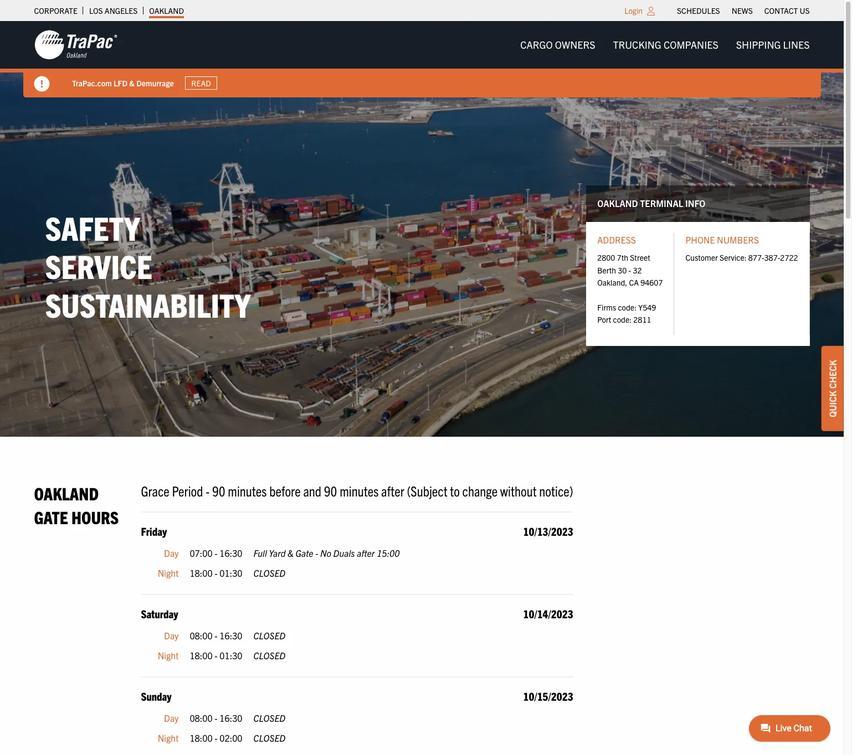 Task type: describe. For each thing, give the bounding box(es) containing it.
menu bar containing cargo owners
[[511, 34, 819, 56]]

oakland link
[[149, 3, 184, 18]]

light image
[[647, 7, 655, 16]]

grace
[[141, 482, 169, 500]]

schedules
[[677, 6, 720, 16]]

menu bar containing schedules
[[671, 3, 816, 18]]

lfd
[[113, 78, 127, 88]]

companies
[[664, 38, 718, 51]]

closed for friday
[[254, 568, 286, 579]]

los
[[89, 6, 103, 16]]

oakland for oakland terminal info
[[597, 198, 638, 209]]

night for sunday
[[158, 733, 179, 744]]

customer
[[686, 253, 718, 263]]

service
[[45, 246, 152, 286]]

& for demurrage
[[129, 78, 134, 88]]

oakland image
[[34, 29, 117, 60]]

16:30 for sunday
[[220, 713, 242, 724]]

oakland for oakland gate hours
[[34, 483, 99, 504]]

day for saturday
[[164, 631, 179, 642]]

7th
[[617, 253, 628, 263]]

2722
[[780, 253, 798, 263]]

1 vertical spatial code:
[[613, 315, 632, 325]]

terminal
[[640, 198, 683, 209]]

firms
[[597, 303, 616, 312]]

02:00
[[220, 733, 242, 744]]

us
[[800, 6, 810, 16]]

2 90 from the left
[[324, 482, 337, 500]]

closed for sunday
[[254, 733, 286, 744]]

corporate link
[[34, 3, 78, 18]]

safety
[[45, 207, 140, 247]]

quick
[[827, 391, 838, 418]]

port
[[597, 315, 611, 325]]

08:00 - 16:30 for sunday
[[190, 713, 242, 724]]

service:
[[720, 253, 747, 263]]

2800 7th street berth 30 - 32 oakland, ca 94607
[[597, 253, 663, 288]]

duals
[[333, 548, 355, 559]]

30
[[618, 265, 627, 275]]

trapac.com lfd & demurrage
[[72, 78, 174, 88]]

check
[[827, 360, 838, 389]]

gate inside "oakland gate hours"
[[34, 507, 68, 528]]

1 90 from the left
[[212, 482, 225, 500]]

trucking
[[613, 38, 661, 51]]

full yard & gate - no duals after 15:00
[[254, 548, 400, 559]]

& for gate
[[288, 548, 294, 559]]

32
[[633, 265, 642, 275]]

login
[[625, 6, 643, 16]]

trucking companies link
[[604, 34, 727, 56]]

94607
[[641, 278, 663, 288]]

berth
[[597, 265, 616, 275]]

news
[[732, 6, 753, 16]]

saturday
[[141, 607, 178, 621]]

- inside 2800 7th street berth 30 - 32 oakland, ca 94607
[[629, 265, 631, 275]]

period
[[172, 482, 203, 500]]

safety service sustainability
[[45, 207, 251, 325]]

angeles
[[105, 6, 138, 16]]

to
[[450, 482, 460, 500]]

01:30 for saturday
[[220, 650, 242, 661]]

08:00 for sunday
[[190, 713, 213, 724]]

demurrage
[[136, 78, 174, 88]]

address
[[597, 234, 636, 245]]

read
[[191, 78, 211, 88]]

sustainability
[[45, 284, 251, 325]]

login link
[[625, 6, 643, 16]]

2811
[[633, 315, 651, 325]]

full
[[254, 548, 267, 559]]

info
[[685, 198, 705, 209]]

hours
[[71, 507, 119, 528]]

15:00
[[377, 548, 400, 559]]

07:00
[[190, 548, 213, 559]]

change
[[462, 482, 498, 500]]

08:00 for saturday
[[190, 631, 213, 642]]

solid image
[[34, 76, 50, 92]]

night for saturday
[[158, 650, 179, 661]]

lines
[[783, 38, 810, 51]]

18:00 - 01:30 for saturday
[[190, 650, 242, 661]]

2 closed from the top
[[254, 631, 286, 642]]

yard
[[269, 548, 286, 559]]

oakland,
[[597, 278, 627, 288]]

closed for saturday
[[254, 650, 286, 661]]

owners
[[555, 38, 595, 51]]

trucking companies
[[613, 38, 718, 51]]

street
[[630, 253, 650, 263]]

877-
[[748, 253, 764, 263]]

shipping lines
[[736, 38, 810, 51]]



Task type: vqa. For each thing, say whether or not it's contained in the screenshot.
a
no



Task type: locate. For each thing, give the bounding box(es) containing it.
contact us link
[[764, 3, 810, 18]]

18:00 - 01:30 for friday
[[190, 568, 242, 579]]

1 horizontal spatial oakland
[[149, 6, 184, 16]]

0 vertical spatial menu bar
[[671, 3, 816, 18]]

0 vertical spatial 08:00
[[190, 631, 213, 642]]

2 18:00 from the top
[[190, 650, 213, 661]]

quick check link
[[822, 346, 844, 432]]

no
[[320, 548, 331, 559]]

18:00 for saturday
[[190, 650, 213, 661]]

1 horizontal spatial gate
[[296, 548, 313, 559]]

night down the sunday
[[158, 733, 179, 744]]

cargo owners
[[520, 38, 595, 51]]

2 01:30 from the top
[[220, 650, 242, 661]]

2 vertical spatial night
[[158, 733, 179, 744]]

1 horizontal spatial 90
[[324, 482, 337, 500]]

& right lfd
[[129, 78, 134, 88]]

1 01:30 from the top
[[220, 568, 242, 579]]

1 night from the top
[[158, 568, 179, 579]]

ca
[[629, 278, 639, 288]]

08:00
[[190, 631, 213, 642], [190, 713, 213, 724]]

corporate
[[34, 6, 78, 16]]

& right yard
[[288, 548, 294, 559]]

16:30 for friday
[[220, 548, 242, 559]]

1 day from the top
[[164, 548, 179, 559]]

1 vertical spatial gate
[[296, 548, 313, 559]]

2 08:00 - 16:30 from the top
[[190, 713, 242, 724]]

closed
[[254, 568, 286, 579], [254, 631, 286, 642], [254, 650, 286, 661], [254, 713, 286, 724], [254, 733, 286, 744]]

16:30 for saturday
[[220, 631, 242, 642]]

2 18:00 - 01:30 from the top
[[190, 650, 242, 661]]

0 vertical spatial 16:30
[[220, 548, 242, 559]]

0 vertical spatial code:
[[618, 303, 637, 312]]

after left (subject
[[381, 482, 404, 500]]

0 vertical spatial gate
[[34, 507, 68, 528]]

1 vertical spatial 08:00 - 16:30
[[190, 713, 242, 724]]

16:30
[[220, 548, 242, 559], [220, 631, 242, 642], [220, 713, 242, 724]]

1 vertical spatial &
[[288, 548, 294, 559]]

0 horizontal spatial gate
[[34, 507, 68, 528]]

3 night from the top
[[158, 733, 179, 744]]

day for friday
[[164, 548, 179, 559]]

1 vertical spatial night
[[158, 650, 179, 661]]

minutes left before
[[228, 482, 267, 500]]

1 18:00 from the top
[[190, 568, 213, 579]]

90 right and
[[324, 482, 337, 500]]

10/15/2023
[[523, 690, 573, 704]]

1 closed from the top
[[254, 568, 286, 579]]

0 horizontal spatial &
[[129, 78, 134, 88]]

1 vertical spatial day
[[164, 631, 179, 642]]

phone
[[686, 234, 715, 245]]

trapac.com
[[72, 78, 112, 88]]

code: up 2811 on the right of page
[[618, 303, 637, 312]]

2 day from the top
[[164, 631, 179, 642]]

(subject
[[407, 482, 447, 500]]

night down saturday
[[158, 650, 179, 661]]

18:00
[[190, 568, 213, 579], [190, 650, 213, 661], [190, 733, 213, 744]]

3 16:30 from the top
[[220, 713, 242, 724]]

day
[[164, 548, 179, 559], [164, 631, 179, 642], [164, 713, 179, 724]]

01:30 for friday
[[220, 568, 242, 579]]

0 vertical spatial night
[[158, 568, 179, 579]]

5 closed from the top
[[254, 733, 286, 744]]

minutes
[[228, 482, 267, 500], [340, 482, 379, 500]]

before
[[269, 482, 301, 500]]

day for sunday
[[164, 713, 179, 724]]

y549
[[638, 303, 656, 312]]

4 closed from the top
[[254, 713, 286, 724]]

banner
[[0, 21, 852, 98]]

shipping lines link
[[727, 34, 819, 56]]

friday
[[141, 525, 167, 539]]

90
[[212, 482, 225, 500], [324, 482, 337, 500]]

news link
[[732, 3, 753, 18]]

grace period - 90 minutes before and 90 minutes after (subject to change without notice)
[[141, 482, 573, 500]]

gate
[[34, 507, 68, 528], [296, 548, 313, 559]]

1 16:30 from the top
[[220, 548, 242, 559]]

oakland inside "oakland gate hours"
[[34, 483, 99, 504]]

1 vertical spatial after
[[357, 548, 375, 559]]

08:00 - 16:30
[[190, 631, 242, 642], [190, 713, 242, 724]]

night up saturday
[[158, 568, 179, 579]]

1 vertical spatial 08:00
[[190, 713, 213, 724]]

0 horizontal spatial after
[[357, 548, 375, 559]]

2 night from the top
[[158, 650, 179, 661]]

menu bar down light icon
[[511, 34, 819, 56]]

0 horizontal spatial oakland
[[34, 483, 99, 504]]

1 vertical spatial 18:00 - 01:30
[[190, 650, 242, 661]]

menu bar
[[671, 3, 816, 18], [511, 34, 819, 56]]

387-
[[764, 253, 780, 263]]

day down saturday
[[164, 631, 179, 642]]

after right duals
[[357, 548, 375, 559]]

18:00 for friday
[[190, 568, 213, 579]]

1 vertical spatial 18:00
[[190, 650, 213, 661]]

numbers
[[717, 234, 759, 245]]

minutes right and
[[340, 482, 379, 500]]

gate left no
[[296, 548, 313, 559]]

-
[[629, 265, 631, 275], [206, 482, 210, 500], [215, 548, 218, 559], [315, 548, 318, 559], [215, 568, 218, 579], [215, 631, 218, 642], [215, 650, 218, 661], [215, 713, 218, 724], [215, 733, 218, 744]]

3 18:00 from the top
[[190, 733, 213, 744]]

2 16:30 from the top
[[220, 631, 242, 642]]

oakland right angeles
[[149, 6, 184, 16]]

1 08:00 - 16:30 from the top
[[190, 631, 242, 642]]

schedules link
[[677, 3, 720, 18]]

gate left hours
[[34, 507, 68, 528]]

quick check
[[827, 360, 838, 418]]

menu bar up shipping
[[671, 3, 816, 18]]

1 vertical spatial oakland
[[597, 198, 638, 209]]

18:00 for sunday
[[190, 733, 213, 744]]

90 right period on the bottom
[[212, 482, 225, 500]]

1 vertical spatial 01:30
[[220, 650, 242, 661]]

1 08:00 from the top
[[190, 631, 213, 642]]

los angeles
[[89, 6, 138, 16]]

code: right port
[[613, 315, 632, 325]]

3 day from the top
[[164, 713, 179, 724]]

0 vertical spatial 18:00 - 01:30
[[190, 568, 242, 579]]

day down friday
[[164, 548, 179, 559]]

18:00 - 02:00
[[190, 733, 242, 744]]

3 closed from the top
[[254, 650, 286, 661]]

1 horizontal spatial minutes
[[340, 482, 379, 500]]

&
[[129, 78, 134, 88], [288, 548, 294, 559]]

0 vertical spatial day
[[164, 548, 179, 559]]

0 vertical spatial 08:00 - 16:30
[[190, 631, 242, 642]]

banner containing cargo owners
[[0, 21, 852, 98]]

cargo
[[520, 38, 553, 51]]

0 vertical spatial 01:30
[[220, 568, 242, 579]]

2 vertical spatial 16:30
[[220, 713, 242, 724]]

2 minutes from the left
[[340, 482, 379, 500]]

phone numbers
[[686, 234, 759, 245]]

oakland up hours
[[34, 483, 99, 504]]

0 vertical spatial after
[[381, 482, 404, 500]]

0 horizontal spatial 90
[[212, 482, 225, 500]]

oakland terminal info
[[597, 198, 705, 209]]

2 horizontal spatial oakland
[[597, 198, 638, 209]]

and
[[303, 482, 321, 500]]

customer service: 877-387-2722
[[686, 253, 798, 263]]

contact
[[764, 6, 798, 16]]

firms code:  y549 port code:  2811
[[597, 303, 656, 325]]

08:00 - 16:30 for saturday
[[190, 631, 242, 642]]

sunday
[[141, 690, 172, 704]]

1 vertical spatial menu bar
[[511, 34, 819, 56]]

2 vertical spatial oakland
[[34, 483, 99, 504]]

1 minutes from the left
[[228, 482, 267, 500]]

01:30
[[220, 568, 242, 579], [220, 650, 242, 661]]

night for friday
[[158, 568, 179, 579]]

1 horizontal spatial after
[[381, 482, 404, 500]]

contact us
[[764, 6, 810, 16]]

oakland up address on the top of the page
[[597, 198, 638, 209]]

oakland for oakland
[[149, 6, 184, 16]]

0 vertical spatial &
[[129, 78, 134, 88]]

07:00 - 16:30
[[190, 548, 242, 559]]

oakland
[[149, 6, 184, 16], [597, 198, 638, 209], [34, 483, 99, 504]]

day down the sunday
[[164, 713, 179, 724]]

0 horizontal spatial minutes
[[228, 482, 267, 500]]

2 vertical spatial day
[[164, 713, 179, 724]]

0 vertical spatial 18:00
[[190, 568, 213, 579]]

2800
[[597, 253, 615, 263]]

1 18:00 - 01:30 from the top
[[190, 568, 242, 579]]

10/14/2023
[[523, 607, 573, 621]]

read link
[[185, 76, 217, 90]]

without
[[500, 482, 537, 500]]

notice)
[[539, 482, 573, 500]]

0 vertical spatial oakland
[[149, 6, 184, 16]]

los angeles link
[[89, 3, 138, 18]]

1 horizontal spatial &
[[288, 548, 294, 559]]

2 vertical spatial 18:00
[[190, 733, 213, 744]]

shipping
[[736, 38, 781, 51]]

1 vertical spatial 16:30
[[220, 631, 242, 642]]

code:
[[618, 303, 637, 312], [613, 315, 632, 325]]

10/13/2023
[[523, 525, 573, 539]]

cargo owners link
[[511, 34, 604, 56]]

2 08:00 from the top
[[190, 713, 213, 724]]

oakland gate hours
[[34, 483, 119, 528]]



